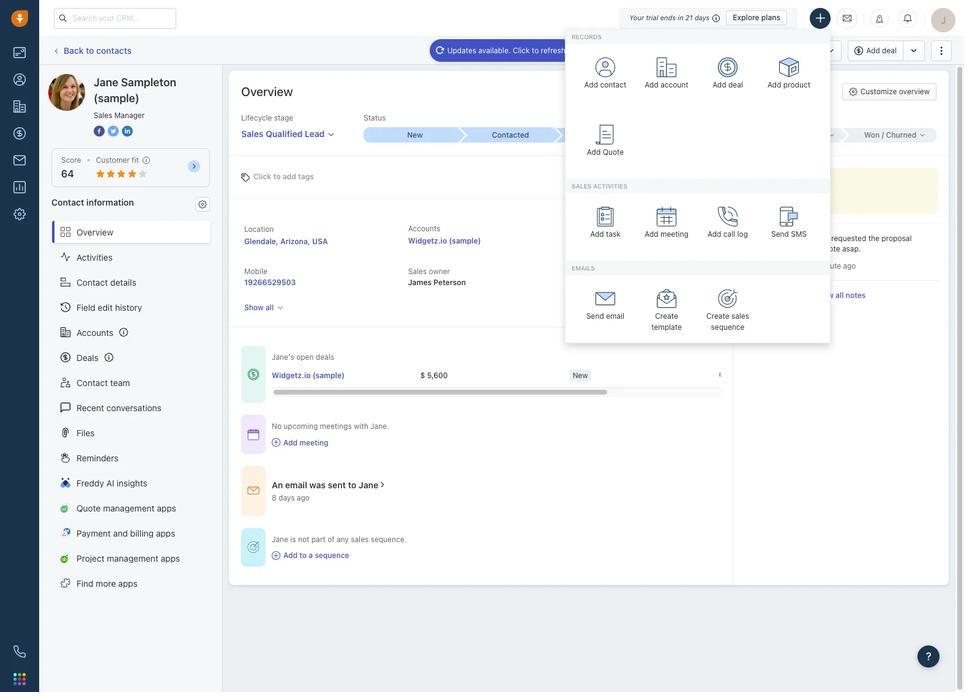 Task type: describe. For each thing, give the bounding box(es) containing it.
location
[[244, 225, 274, 234]]

ago for a minute ago
[[843, 262, 856, 271]]

created at
[[572, 267, 608, 276]]

billing
[[130, 528, 154, 539]]

add deal for add deal button
[[867, 46, 897, 55]]

the
[[869, 234, 880, 243]]

/
[[882, 130, 884, 139]]

accounts for accounts
[[77, 327, 113, 338]]

project
[[77, 553, 105, 564]]

sequence inside create sales sequence
[[711, 322, 745, 332]]

19266529503
[[244, 278, 296, 287]]

call inside had a call with jane. she requested the proposal document and pricing quote asap.
[[765, 234, 777, 243]]

jane for jane sampleton (sample) sales manager
[[94, 76, 118, 89]]

and inside had a call with jane. she requested the proposal document and pricing quote asap.
[[780, 244, 793, 254]]

0 vertical spatial new
[[407, 130, 423, 140]]

send for send email
[[586, 312, 604, 321]]

sales inside create sales sequence
[[732, 312, 749, 321]]

freshworks switcher image
[[13, 673, 26, 686]]

1 vertical spatial widgetz.io
[[272, 371, 311, 380]]

sms inside sms button
[[598, 46, 614, 55]]

won
[[864, 130, 880, 139]]

apps for quote management apps
[[157, 503, 176, 513]]

email button
[[466, 40, 509, 61]]

container_wx8msf4aqz5i3rn1 image left the no
[[247, 429, 260, 441]]

proposal
[[882, 234, 912, 243]]

widgetz.io inside accounts widgetz.io (sample)
[[408, 236, 447, 246]]

fit
[[132, 156, 139, 165]]

emails janesampleton@gmail.com
[[572, 224, 669, 246]]

sales qualified lead
[[241, 129, 325, 139]]

more
[[96, 578, 116, 589]]

open
[[296, 353, 314, 362]]

to for back to contacts
[[86, 45, 94, 56]]

$
[[420, 371, 425, 380]]

accounts for accounts widgetz.io (sample)
[[408, 224, 441, 233]]

add contact
[[584, 80, 627, 89]]

linkedin circled image
[[122, 125, 133, 138]]

back to contacts
[[64, 45, 132, 56]]

all for view
[[836, 291, 844, 300]]

lead
[[305, 129, 325, 139]]

sampleton for jane sampleton (sample) sales manager
[[121, 76, 176, 89]]

sequence.
[[371, 535, 407, 544]]

1 vertical spatial and
[[113, 528, 128, 539]]

to left refresh.
[[532, 46, 539, 55]]

account
[[661, 80, 689, 89]]

sales activities inside menu
[[572, 182, 628, 190]]

activities
[[77, 252, 113, 262]]

james peterson
[[743, 261, 798, 270]]

2 vertical spatial a
[[309, 551, 313, 560]]

deals
[[77, 352, 99, 363]]

your trial ends in 21 days
[[629, 13, 710, 21]]

trial
[[646, 13, 658, 21]]

add quote
[[587, 148, 624, 157]]

task
[[666, 46, 681, 55]]

jane. for meetings
[[370, 422, 389, 431]]

8 days ago
[[272, 493, 310, 502]]

ai
[[106, 478, 114, 488]]

(sample) for accounts widgetz.io (sample)
[[449, 236, 481, 246]]

add for add contact link
[[584, 80, 598, 89]]

send email link
[[578, 282, 633, 334]]

0 horizontal spatial days
[[279, 493, 295, 502]]

19266529503 link
[[244, 278, 296, 287]]

score
[[61, 156, 81, 165]]

a inside had a call with jane. she requested the proposal document and pricing quote asap.
[[759, 234, 763, 243]]

1 horizontal spatial add meeting link
[[639, 200, 694, 252]]

5,600
[[427, 371, 448, 380]]

customize overview
[[861, 87, 930, 96]]

quote inside add quote link
[[603, 148, 624, 157]]

0 horizontal spatial click
[[253, 172, 271, 181]]

apps for project management apps
[[161, 553, 180, 564]]

stage
[[274, 113, 293, 122]]

a minute ago
[[812, 262, 856, 271]]

1 vertical spatial sales
[[351, 535, 369, 544]]

mobile
[[244, 267, 267, 276]]

emails for emails janesampleton@gmail.com
[[572, 224, 594, 233]]

meeting
[[713, 46, 741, 55]]

1 horizontal spatial overview
[[241, 84, 293, 99]]

interested link
[[555, 128, 650, 142]]

new inside row
[[573, 371, 588, 380]]

jane for jane is not part of any sales sequence.
[[272, 535, 288, 544]]

back
[[64, 45, 84, 56]]

1 vertical spatial quote
[[77, 503, 101, 513]]

view all notes
[[817, 291, 866, 300]]

apps for find more apps
[[118, 578, 138, 589]]

insights
[[117, 478, 147, 488]]

product
[[784, 80, 811, 89]]

emails for emails
[[572, 265, 595, 272]]

contact team
[[77, 377, 130, 388]]

at
[[602, 267, 608, 276]]

add deal for the add deal link
[[713, 80, 743, 89]]

jane for jane sampleton (sample)
[[73, 73, 92, 84]]

explore
[[733, 13, 760, 22]]

updates available. click to refresh. link
[[430, 39, 574, 62]]

jane sampleton (sample)
[[73, 73, 173, 84]]

all for show
[[266, 303, 274, 312]]

customize overview button
[[842, 83, 937, 100]]

mng settings image
[[198, 200, 207, 209]]

1 horizontal spatial james
[[743, 261, 765, 270]]

add down upcoming
[[283, 438, 298, 447]]

location glendale, arizona, usa
[[244, 225, 328, 246]]

add product link
[[762, 50, 817, 102]]

1 horizontal spatial click
[[513, 46, 530, 55]]

customize
[[861, 87, 897, 96]]

$ 5,600
[[420, 371, 448, 380]]

of
[[328, 535, 335, 544]]

history
[[115, 302, 142, 313]]

email
[[484, 46, 503, 55]]

64 button
[[61, 168, 74, 179]]

0 vertical spatial meeting
[[661, 230, 689, 239]]

closes
[[719, 370, 743, 380]]

sales down the plans on the right
[[772, 46, 791, 55]]

phone element
[[7, 640, 32, 664]]

add to a sequence
[[283, 551, 349, 560]]

0 horizontal spatial in
[[678, 13, 684, 21]]

an email was sent to jane
[[272, 480, 378, 490]]

find
[[77, 578, 93, 589]]

explore plans link
[[726, 10, 787, 25]]

container_wx8msf4aqz5i3rn1 image left 8
[[247, 485, 260, 497]]

add for add product link
[[768, 80, 781, 89]]

with for call
[[779, 234, 793, 243]]

with for meetings
[[354, 422, 368, 431]]

to for add to a sequence
[[300, 551, 307, 560]]

freddy
[[77, 478, 104, 488]]

container_wx8msf4aqz5i3rn1 image inside add to a sequence link
[[272, 551, 280, 560]]

contact for contact team
[[77, 377, 108, 388]]

find more apps
[[77, 578, 138, 589]]

to for click to add tags
[[273, 172, 281, 181]]

container_wx8msf4aqz5i3rn1 image for jane's open deals
[[247, 368, 260, 381]]

is
[[290, 535, 296, 544]]

back to contacts link
[[51, 41, 132, 60]]

james inside sales owner james peterson
[[408, 278, 432, 287]]

1 vertical spatial a
[[812, 262, 816, 271]]

0 vertical spatial days
[[695, 13, 710, 21]]

arizona,
[[280, 237, 310, 246]]

deals
[[316, 353, 334, 362]]

upcoming
[[284, 422, 318, 431]]

lifecycle
[[241, 113, 272, 122]]

edit
[[98, 302, 113, 313]]

1 vertical spatial sequence
[[315, 551, 349, 560]]

send sms
[[771, 230, 807, 239]]

refresh.
[[541, 46, 568, 55]]

add for the add deal link
[[713, 80, 727, 89]]

was
[[309, 480, 326, 490]]

task button
[[647, 40, 688, 61]]

won / churned
[[864, 130, 917, 139]]

jane is not part of any sales sequence.
[[272, 535, 407, 544]]

jane. for call
[[795, 234, 814, 243]]

peterson inside sales owner james peterson
[[434, 278, 466, 287]]

0 vertical spatial add meeting
[[645, 230, 689, 239]]

facebook circled image
[[94, 125, 105, 138]]

to right sent
[[348, 480, 357, 490]]

meeting button
[[694, 40, 747, 61]]



Task type: locate. For each thing, give the bounding box(es) containing it.
1 horizontal spatial accounts
[[408, 224, 441, 233]]

1 vertical spatial emails
[[572, 265, 595, 272]]

1 horizontal spatial call
[[765, 234, 777, 243]]

add left product
[[768, 80, 781, 89]]

create right create template
[[707, 312, 730, 321]]

send up document
[[771, 230, 789, 239]]

twitter circled image
[[108, 125, 119, 138]]

widgetz.io (sample)
[[272, 371, 345, 380]]

0 horizontal spatial sms
[[598, 46, 614, 55]]

jane. inside had a call with jane. she requested the proposal document and pricing quote asap.
[[795, 234, 814, 243]]

container_wx8msf4aqz5i3rn1 image
[[247, 368, 260, 381], [247, 541, 260, 554]]

in left 3
[[745, 370, 751, 380]]

0 vertical spatial with
[[779, 234, 793, 243]]

add for add task link on the right top
[[590, 230, 604, 239]]

0 horizontal spatial add meeting link
[[272, 437, 389, 448]]

0 vertical spatial contact
[[51, 197, 84, 208]]

widgetz.io (sample) link
[[408, 236, 481, 246], [272, 370, 345, 381]]

sales left owner
[[408, 267, 427, 276]]

template
[[652, 322, 682, 332]]

widgetz.io (sample) link up owner
[[408, 236, 481, 246]]

meeting left "add call log"
[[661, 230, 689, 239]]

closes in 3 days
[[719, 370, 776, 380]]

Search your CRM... text field
[[54, 8, 176, 28]]

sampleton inside jane sampleton (sample) sales manager
[[121, 76, 176, 89]]

all right view
[[836, 291, 844, 300]]

0 horizontal spatial add meeting
[[283, 438, 328, 447]]

jane. right meetings
[[370, 422, 389, 431]]

sampleton down contacts at the top left of page
[[94, 73, 136, 84]]

create inside create template
[[655, 312, 678, 321]]

container_wx8msf4aqz5i3rn1 image inside "add meeting" link
[[272, 438, 280, 447]]

add meeting link
[[639, 200, 694, 252], [272, 437, 389, 448]]

1 horizontal spatial meeting
[[661, 230, 689, 239]]

1 horizontal spatial email
[[606, 312, 625, 321]]

0 horizontal spatial add deal
[[713, 80, 743, 89]]

to right "back"
[[86, 45, 94, 56]]

0 vertical spatial sales
[[732, 312, 749, 321]]

and down send sms
[[780, 244, 793, 254]]

1 vertical spatial overview
[[77, 227, 113, 237]]

sms
[[598, 46, 614, 55], [791, 230, 807, 239]]

mobile 19266529503
[[244, 267, 296, 287]]

show
[[244, 303, 264, 312]]

jane.
[[795, 234, 814, 243], [370, 422, 389, 431]]

0 vertical spatial activities
[[793, 46, 824, 55]]

click left call
[[513, 46, 530, 55]]

janesampleton@gmail.com
[[572, 236, 669, 246]]

0 vertical spatial quote
[[603, 148, 624, 157]]

add for add account link
[[645, 80, 659, 89]]

contact information
[[51, 197, 134, 208]]

accounts up owner
[[408, 224, 441, 233]]

2 create from the left
[[707, 312, 730, 321]]

1 vertical spatial activities
[[593, 182, 628, 190]]

(sample) inside row
[[313, 371, 345, 380]]

send for send sms
[[771, 230, 789, 239]]

0 vertical spatial sms
[[598, 46, 614, 55]]

0 vertical spatial widgetz.io (sample) link
[[408, 236, 481, 246]]

0 horizontal spatial call
[[724, 230, 735, 239]]

add deal
[[867, 46, 897, 55], [713, 80, 743, 89]]

add meeting link right task
[[639, 200, 694, 252]]

sales inside 'link'
[[241, 129, 264, 139]]

add meeting
[[645, 230, 689, 239], [283, 438, 328, 447]]

contact
[[51, 197, 84, 208], [77, 277, 108, 287], [77, 377, 108, 388]]

jane right sent
[[359, 480, 378, 490]]

sales activities down the add quote at the right top of page
[[572, 182, 628, 190]]

sequence up the closes
[[711, 322, 745, 332]]

1 horizontal spatial add meeting
[[645, 230, 689, 239]]

0 horizontal spatial activities
[[593, 182, 628, 190]]

days right 8
[[279, 493, 295, 502]]

to left add
[[273, 172, 281, 181]]

1 vertical spatial send
[[586, 312, 604, 321]]

0 horizontal spatial all
[[266, 303, 274, 312]]

0 horizontal spatial send
[[586, 312, 604, 321]]

accounts inside accounts widgetz.io (sample)
[[408, 224, 441, 233]]

0 horizontal spatial ago
[[297, 493, 310, 502]]

send down created at
[[586, 312, 604, 321]]

email for send
[[606, 312, 625, 321]]

add down meeting button
[[713, 80, 727, 89]]

quote
[[603, 148, 624, 157], [77, 503, 101, 513]]

jane
[[73, 73, 92, 84], [94, 76, 118, 89], [359, 480, 378, 490], [272, 535, 288, 544]]

1 vertical spatial peterson
[[434, 278, 466, 287]]

add meeting down upcoming
[[283, 438, 328, 447]]

0 vertical spatial sequence
[[711, 322, 745, 332]]

1 horizontal spatial new
[[573, 371, 588, 380]]

emails left at in the top right of the page
[[572, 265, 595, 272]]

asap.
[[842, 244, 861, 254]]

contact down 64
[[51, 197, 84, 208]]

apps right billing
[[156, 528, 175, 539]]

click left add
[[253, 172, 271, 181]]

0 vertical spatial jane.
[[795, 234, 814, 243]]

(sample) up owner
[[449, 236, 481, 246]]

1 vertical spatial add meeting link
[[272, 437, 389, 448]]

deal for the add deal link
[[729, 80, 743, 89]]

1 vertical spatial management
[[107, 553, 158, 564]]

1 horizontal spatial jane.
[[795, 234, 814, 243]]

management for quote
[[103, 503, 155, 513]]

usa
[[312, 237, 328, 246]]

1 horizontal spatial widgetz.io
[[408, 236, 447, 246]]

quote
[[820, 244, 840, 254]]

1 horizontal spatial create
[[707, 312, 730, 321]]

0 horizontal spatial widgetz.io
[[272, 371, 311, 380]]

jane. up 'pricing' at the top
[[795, 234, 814, 243]]

widgetz.io
[[408, 236, 447, 246], [272, 371, 311, 380]]

add to a sequence link
[[272, 550, 407, 561]]

0 vertical spatial sales activities
[[772, 46, 824, 55]]

she
[[816, 234, 829, 243]]

add for add call log link
[[708, 230, 722, 239]]

jane down contacts at the top left of page
[[94, 76, 118, 89]]

2 horizontal spatial days
[[759, 370, 776, 380]]

add call log link
[[700, 200, 756, 252]]

container_wx8msf4aqz5i3rn1 image right sent
[[378, 481, 387, 489]]

jane sampleton (sample) sales manager
[[94, 76, 176, 120]]

lifecycle stage
[[241, 113, 293, 122]]

0 horizontal spatial deal
[[729, 80, 743, 89]]

1 vertical spatial in
[[745, 370, 751, 380]]

(sample) down jane sampleton (sample)
[[94, 92, 139, 105]]

1 horizontal spatial widgetz.io (sample) link
[[408, 236, 481, 246]]

1 vertical spatial deal
[[729, 80, 743, 89]]

management for project
[[107, 553, 158, 564]]

1 horizontal spatial peterson
[[767, 261, 798, 270]]

management down payment and billing apps
[[107, 553, 158, 564]]

add deal up customize on the right top
[[867, 46, 897, 55]]

1 vertical spatial with
[[354, 422, 368, 431]]

created
[[572, 267, 600, 276]]

0 horizontal spatial quote
[[77, 503, 101, 513]]

email up 8 days ago
[[285, 480, 307, 490]]

sales
[[732, 312, 749, 321], [351, 535, 369, 544]]

add down interested button
[[587, 148, 601, 157]]

quote down interested
[[603, 148, 624, 157]]

glendale,
[[244, 237, 278, 246]]

(sample) up manager
[[139, 73, 173, 84]]

widgetz.io up owner
[[408, 236, 447, 246]]

recent conversations
[[77, 403, 162, 413]]

1 emails from the top
[[572, 224, 594, 233]]

status
[[364, 113, 386, 122]]

1 vertical spatial add deal
[[713, 80, 743, 89]]

ago for 8 days ago
[[297, 493, 310, 502]]

0 vertical spatial emails
[[572, 224, 594, 233]]

widgetz.io down jane's
[[272, 371, 311, 380]]

ago down the asap.
[[843, 262, 856, 271]]

0 horizontal spatial with
[[354, 422, 368, 431]]

a
[[759, 234, 763, 243], [812, 262, 816, 271], [309, 551, 313, 560]]

sent
[[328, 480, 346, 490]]

0 vertical spatial widgetz.io
[[408, 236, 447, 246]]

1 vertical spatial james
[[408, 278, 432, 287]]

document
[[743, 244, 778, 254]]

sequence down of
[[315, 551, 349, 560]]

0 vertical spatial a
[[759, 234, 763, 243]]

emails inside emails janesampleton@gmail.com
[[572, 224, 594, 233]]

1 horizontal spatial with
[[779, 234, 793, 243]]

available.
[[479, 46, 511, 55]]

container_wx8msf4aqz5i3rn1 image down the no
[[272, 438, 280, 447]]

row
[[272, 363, 869, 389]]

view
[[817, 291, 834, 300]]

details
[[110, 277, 136, 287]]

1 horizontal spatial deal
[[882, 46, 897, 55]]

accounts
[[408, 224, 441, 233], [77, 327, 113, 338]]

glendale, arizona, usa link
[[244, 237, 328, 246]]

activities down the add quote at the right top of page
[[593, 182, 628, 190]]

apps right more
[[118, 578, 138, 589]]

0 horizontal spatial overview
[[77, 227, 113, 237]]

1 vertical spatial sms
[[791, 230, 807, 239]]

overview up lifecycle stage
[[241, 84, 293, 99]]

deal for add deal button
[[882, 46, 897, 55]]

1 horizontal spatial sales activities
[[772, 46, 824, 55]]

score 64
[[61, 156, 81, 179]]

contact details
[[77, 277, 136, 287]]

days right 3
[[759, 370, 776, 380]]

1 container_wx8msf4aqz5i3rn1 image from the top
[[247, 368, 260, 381]]

days inside row
[[759, 370, 776, 380]]

0 horizontal spatial sales activities
[[572, 182, 628, 190]]

and
[[780, 244, 793, 254], [113, 528, 128, 539]]

1 horizontal spatial all
[[836, 291, 844, 300]]

phone image
[[13, 646, 26, 658]]

management up payment and billing apps
[[103, 503, 155, 513]]

management
[[103, 503, 155, 513], [107, 553, 158, 564]]

2 container_wx8msf4aqz5i3rn1 image from the top
[[247, 541, 260, 554]]

interested button
[[555, 128, 650, 142]]

0 horizontal spatial a
[[309, 551, 313, 560]]

with right meetings
[[354, 422, 368, 431]]

1 horizontal spatial sequence
[[711, 322, 745, 332]]

0 vertical spatial add meeting link
[[639, 200, 694, 252]]

sales down lifecycle
[[241, 129, 264, 139]]

accounts widgetz.io (sample)
[[408, 224, 481, 246]]

add call log
[[708, 230, 748, 239]]

sampleton up manager
[[121, 76, 176, 89]]

1 vertical spatial new
[[573, 371, 588, 380]]

contact down activities
[[77, 277, 108, 287]]

ends
[[660, 13, 676, 21]]

add right task
[[645, 230, 659, 239]]

send
[[771, 230, 789, 239], [586, 312, 604, 321]]

sms inside send sms link
[[791, 230, 807, 239]]

call up document
[[765, 234, 777, 243]]

(sample) for jane sampleton (sample) sales manager
[[94, 92, 139, 105]]

an
[[272, 480, 283, 490]]

2 emails from the top
[[572, 265, 595, 272]]

to
[[86, 45, 94, 56], [532, 46, 539, 55], [273, 172, 281, 181], [348, 480, 357, 490], [300, 551, 307, 560]]

1 horizontal spatial days
[[695, 13, 710, 21]]

container_wx8msf4aqz5i3rn1 image left widgetz.io (sample)
[[247, 368, 260, 381]]

0 horizontal spatial james
[[408, 278, 432, 287]]

0 vertical spatial all
[[836, 291, 844, 300]]

(sample) inside accounts widgetz.io (sample)
[[449, 236, 481, 246]]

sales inside jane sampleton (sample) sales manager
[[94, 111, 112, 120]]

create inside create sales sequence
[[707, 312, 730, 321]]

and left billing
[[113, 528, 128, 539]]

overview up activities
[[77, 227, 113, 237]]

add task link
[[578, 200, 633, 252]]

accounts up deals
[[77, 327, 113, 338]]

a down not
[[309, 551, 313, 560]]

add left the account
[[645, 80, 659, 89]]

payment and billing apps
[[77, 528, 175, 539]]

create for create template
[[655, 312, 678, 321]]

container_wx8msf4aqz5i3rn1 image left add to a sequence
[[272, 551, 280, 560]]

add down is
[[283, 551, 298, 560]]

to down not
[[300, 551, 307, 560]]

with up james peterson
[[779, 234, 793, 243]]

sms button
[[580, 40, 620, 61]]

0 vertical spatial accounts
[[408, 224, 441, 233]]

add meeting right task
[[645, 230, 689, 239]]

email for an
[[285, 480, 307, 490]]

add up customize on the right top
[[867, 46, 880, 55]]

add for add deal button
[[867, 46, 880, 55]]

1 horizontal spatial and
[[780, 244, 793, 254]]

0 vertical spatial management
[[103, 503, 155, 513]]

owner
[[429, 267, 450, 276]]

quote down freddy
[[77, 503, 101, 513]]

part
[[311, 535, 326, 544]]

meeting
[[661, 230, 689, 239], [300, 438, 328, 447]]

sales activities up product
[[772, 46, 824, 55]]

sms down the records at the right top of page
[[598, 46, 614, 55]]

container_wx8msf4aqz5i3rn1 image
[[247, 429, 260, 441], [272, 438, 280, 447], [378, 481, 387, 489], [247, 485, 260, 497], [272, 551, 280, 560]]

a left 'minute'
[[812, 262, 816, 271]]

add deal down meeting
[[713, 80, 743, 89]]

contact for contact information
[[51, 197, 84, 208]]

janesampleton@gmail.com link
[[572, 235, 669, 247]]

1 create from the left
[[655, 312, 678, 321]]

send email
[[586, 312, 625, 321]]

contact for contact details
[[77, 277, 108, 287]]

send email image
[[843, 13, 852, 23]]

1 horizontal spatial a
[[759, 234, 763, 243]]

1 horizontal spatial activities
[[793, 46, 824, 55]]

1 vertical spatial widgetz.io (sample) link
[[272, 370, 345, 381]]

peterson down document
[[767, 261, 798, 270]]

your
[[629, 13, 644, 21]]

row containing closes in 3 days
[[272, 363, 869, 389]]

add
[[283, 172, 296, 181]]

sales
[[772, 46, 791, 55], [94, 111, 112, 120], [241, 129, 264, 139], [572, 182, 592, 190], [408, 267, 427, 276]]

sales up facebook circled image
[[94, 111, 112, 120]]

add inside button
[[867, 46, 880, 55]]

plans
[[762, 13, 781, 22]]

1 vertical spatial ago
[[297, 493, 310, 502]]

menu
[[565, 28, 831, 344]]

call left log
[[724, 230, 735, 239]]

(sample) down deals
[[313, 371, 345, 380]]

call link
[[516, 40, 553, 61]]

menu containing add contact
[[565, 28, 831, 344]]

meeting down upcoming
[[300, 438, 328, 447]]

0 vertical spatial overview
[[241, 84, 293, 99]]

(sample) for jane sampleton (sample)
[[139, 73, 173, 84]]

a up document
[[759, 234, 763, 243]]

activities up product
[[793, 46, 824, 55]]

manager
[[114, 111, 145, 120]]

sales inside menu
[[572, 182, 592, 190]]

add quote link
[[578, 117, 633, 169]]

0 vertical spatial email
[[606, 312, 625, 321]]

add for the rightmost "add meeting" link
[[645, 230, 659, 239]]

1 vertical spatial container_wx8msf4aqz5i3rn1 image
[[247, 541, 260, 554]]

jane down "back"
[[73, 73, 92, 84]]

1 horizontal spatial add deal
[[867, 46, 897, 55]]

create up template
[[655, 312, 678, 321]]

apps up payment and billing apps
[[157, 503, 176, 513]]

james down document
[[743, 261, 765, 270]]

0 vertical spatial james
[[743, 261, 765, 270]]

0 vertical spatial peterson
[[767, 261, 798, 270]]

deal up the customize overview button
[[882, 46, 897, 55]]

apps down payment and billing apps
[[161, 553, 180, 564]]

0 horizontal spatial meeting
[[300, 438, 328, 447]]

add meeting link down the no upcoming meetings with jane.
[[272, 437, 389, 448]]

add account link
[[639, 50, 694, 102]]

add deal inside button
[[867, 46, 897, 55]]

3
[[753, 370, 757, 380]]

all right show
[[266, 303, 274, 312]]

add left log
[[708, 230, 722, 239]]

explore plans
[[733, 13, 781, 22]]

0 vertical spatial container_wx8msf4aqz5i3rn1 image
[[247, 368, 260, 381]]

2 horizontal spatial a
[[812, 262, 816, 271]]

sampleton for jane sampleton (sample)
[[94, 73, 136, 84]]

deal inside menu
[[729, 80, 743, 89]]

email down at in the top right of the page
[[606, 312, 625, 321]]

with inside had a call with jane. she requested the proposal document and pricing quote asap.
[[779, 234, 793, 243]]

customer fit
[[96, 156, 139, 165]]

1 horizontal spatial quote
[[603, 148, 624, 157]]

1 vertical spatial meeting
[[300, 438, 328, 447]]

overview
[[241, 84, 293, 99], [77, 227, 113, 237]]

ago down was
[[297, 493, 310, 502]]

sales inside sales owner james peterson
[[408, 267, 427, 276]]

container_wx8msf4aqz5i3rn1 image for jane is not part of any sales sequence.
[[247, 541, 260, 554]]

deal inside button
[[882, 46, 897, 55]]

jane left is
[[272, 535, 288, 544]]

jane's open deals
[[272, 353, 334, 362]]

no
[[272, 422, 282, 431]]

0 vertical spatial in
[[678, 13, 684, 21]]

create for create sales sequence
[[707, 312, 730, 321]]

jane inside jane sampleton (sample) sales manager
[[94, 76, 118, 89]]

days right 21
[[695, 13, 710, 21]]

sales down the add quote at the right top of page
[[572, 182, 592, 190]]

deal down meeting
[[729, 80, 743, 89]]

2 vertical spatial contact
[[77, 377, 108, 388]]

contact
[[600, 80, 627, 89]]

(sample) inside jane sampleton (sample) sales manager
[[94, 92, 139, 105]]

widgetz.io (sample) link down open
[[272, 370, 345, 381]]

1 vertical spatial add meeting
[[283, 438, 328, 447]]

information
[[86, 197, 134, 208]]

add left task
[[590, 230, 604, 239]]

2 vertical spatial days
[[279, 493, 295, 502]]

0 horizontal spatial and
[[113, 528, 128, 539]]

0 vertical spatial and
[[780, 244, 793, 254]]

0 horizontal spatial widgetz.io (sample) link
[[272, 370, 345, 381]]

conversations
[[106, 403, 162, 413]]

contact up recent
[[77, 377, 108, 388]]



Task type: vqa. For each thing, say whether or not it's contained in the screenshot.
+ Click To Add
no



